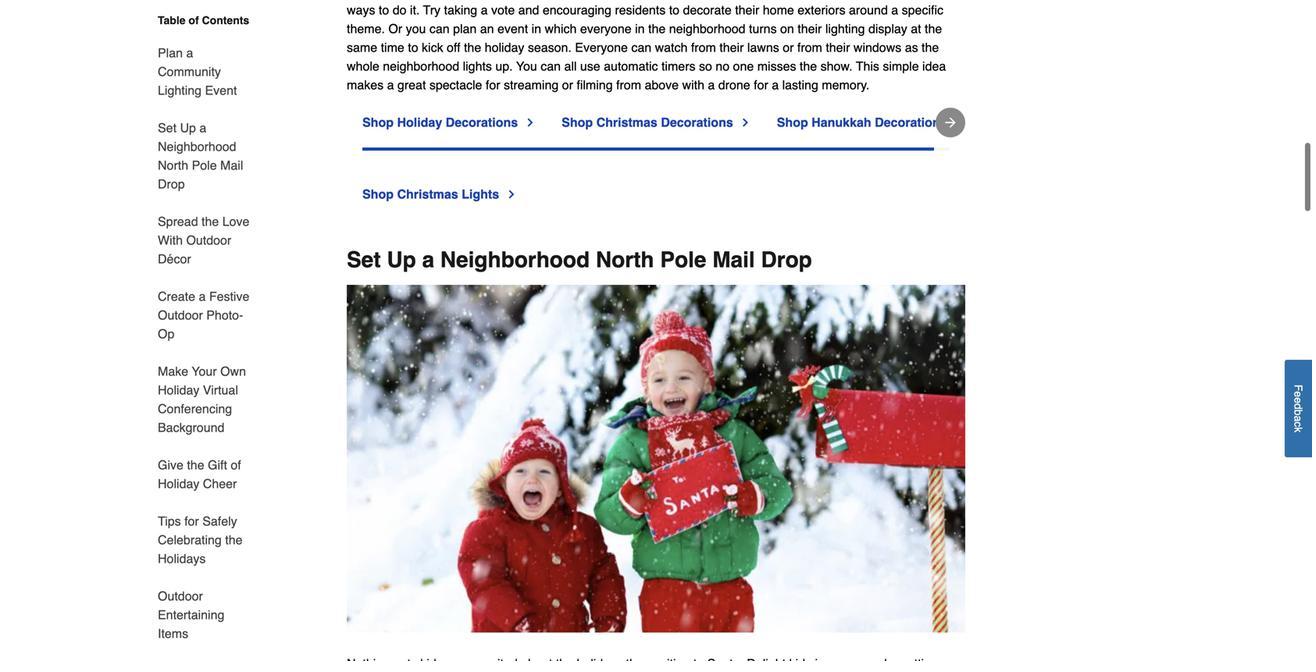 Task type: vqa. For each thing, say whether or not it's contained in the screenshot.
'and'
no



Task type: describe. For each thing, give the bounding box(es) containing it.
give the gift of holiday cheer link
[[158, 447, 256, 503]]

mail inside table of contents element
[[220, 158, 243, 173]]

table of contents
[[158, 14, 249, 27]]

chevron right image for lights
[[505, 188, 518, 201]]

d
[[1292, 404, 1305, 410]]

create a festive outdoor photo- op link
[[158, 278, 256, 353]]

the for spread
[[202, 214, 219, 229]]

outdoor entertaining items
[[158, 589, 224, 641]]

own
[[220, 364, 246, 379]]

virtual
[[203, 383, 238, 398]]

arrow right image
[[943, 115, 958, 131]]

a young boy and girl standing next to a mailbox holding a letter to santa and laughing. image
[[347, 285, 965, 633]]

shop for shop hanukkah decorations
[[777, 115, 808, 130]]

shop for shop christmas decorations
[[562, 115, 593, 130]]

2 e from the top
[[1292, 398, 1305, 404]]

decorations for shop holiday decorations
[[446, 115, 518, 130]]

spread
[[158, 214, 198, 229]]

spread the love with outdoor décor link
[[158, 203, 256, 278]]

1 vertical spatial mail
[[712, 248, 755, 273]]

f e e d b a c k button
[[1285, 360, 1312, 458]]

1 horizontal spatial north
[[596, 248, 654, 273]]

christmas for lights
[[397, 187, 458, 202]]

1 vertical spatial set up a neighborhood north pole mail drop
[[347, 248, 812, 273]]

holidays
[[158, 552, 206, 566]]

give
[[158, 458, 183, 473]]

north inside table of contents element
[[158, 158, 188, 173]]

community
[[158, 64, 221, 79]]

cheer
[[203, 477, 237, 491]]

set up a neighborhood north pole mail drop inside table of contents element
[[158, 121, 243, 191]]

pole inside set up a neighborhood north pole mail drop
[[192, 158, 217, 173]]

0 horizontal spatial of
[[189, 14, 199, 27]]

create a festive outdoor photo- op
[[158, 289, 249, 341]]

shop christmas lights link
[[362, 185, 518, 204]]

1 horizontal spatial neighborhood
[[440, 248, 590, 273]]

gift
[[208, 458, 227, 473]]

the for give
[[187, 458, 204, 473]]

event
[[205, 83, 237, 98]]

shop holiday decorations link
[[362, 113, 537, 132]]

plan a community lighting event link
[[158, 34, 256, 109]]

christmas for decorations
[[596, 115, 657, 130]]

op
[[158, 327, 174, 341]]

safely
[[202, 514, 237, 529]]

hanukkah
[[812, 115, 871, 130]]

celebrating
[[158, 533, 222, 547]]

shop hanukkah decorations link
[[777, 113, 966, 132]]

c
[[1292, 422, 1305, 428]]

plan a community lighting event
[[158, 46, 237, 98]]

k
[[1292, 428, 1305, 433]]

shop christmas decorations link
[[562, 113, 752, 132]]



Task type: locate. For each thing, give the bounding box(es) containing it.
shop inside shop holiday decorations link
[[362, 115, 394, 130]]

drop
[[158, 177, 185, 191], [761, 248, 812, 273]]

create
[[158, 289, 195, 304]]

0 horizontal spatial pole
[[192, 158, 217, 173]]

set inside table of contents element
[[158, 121, 177, 135]]

1 horizontal spatial of
[[231, 458, 241, 473]]

decorations for shop hanukkah decorations
[[875, 115, 947, 130]]

chevron right image inside shop christmas lights link
[[505, 188, 518, 201]]

1 horizontal spatial up
[[387, 248, 416, 273]]

0 vertical spatial set up a neighborhood north pole mail drop
[[158, 121, 243, 191]]

3 decorations from the left
[[875, 115, 947, 130]]

make your own holiday virtual conferencing background
[[158, 364, 246, 435]]

1 e from the top
[[1292, 392, 1305, 398]]

lights
[[462, 187, 499, 202]]

outdoor down create
[[158, 308, 203, 323]]

contents
[[202, 14, 249, 27]]

0 horizontal spatial up
[[180, 121, 196, 135]]

neighborhood
[[158, 139, 236, 154], [440, 248, 590, 273]]

festive
[[209, 289, 249, 304]]

1 vertical spatial outdoor
[[158, 308, 203, 323]]

2 vertical spatial holiday
[[158, 477, 199, 491]]

give the gift of holiday cheer
[[158, 458, 241, 491]]

items
[[158, 627, 188, 641]]

up inside table of contents element
[[180, 121, 196, 135]]

outdoor inside create a festive outdoor photo- op
[[158, 308, 203, 323]]

outdoor down love
[[186, 233, 231, 248]]

1 vertical spatial christmas
[[397, 187, 458, 202]]

shop for shop christmas lights
[[362, 187, 394, 202]]

0 vertical spatial of
[[189, 14, 199, 27]]

of right table
[[189, 14, 199, 27]]

the down safely
[[225, 533, 243, 547]]

1 vertical spatial pole
[[660, 248, 706, 273]]

e
[[1292, 392, 1305, 398], [1292, 398, 1305, 404]]

0 vertical spatial the
[[202, 214, 219, 229]]

a down shop christmas lights
[[422, 248, 434, 273]]

up
[[180, 121, 196, 135], [387, 248, 416, 273]]

e up the b
[[1292, 398, 1305, 404]]

drop inside table of contents element
[[158, 177, 185, 191]]

love
[[222, 214, 249, 229]]

1 horizontal spatial chevron right image
[[739, 117, 752, 129]]

the left love
[[202, 214, 219, 229]]

0 horizontal spatial north
[[158, 158, 188, 173]]

up down lighting
[[180, 121, 196, 135]]

plan
[[158, 46, 183, 60]]

1 vertical spatial set
[[347, 248, 381, 273]]

0 horizontal spatial drop
[[158, 177, 185, 191]]

make your own holiday virtual conferencing background link
[[158, 353, 256, 447]]

shop
[[362, 115, 394, 130], [562, 115, 593, 130], [777, 115, 808, 130], [362, 187, 394, 202]]

tips for safely celebrating the holidays
[[158, 514, 243, 566]]

of right gift
[[231, 458, 241, 473]]

0 horizontal spatial decorations
[[446, 115, 518, 130]]

with
[[158, 233, 183, 248]]

shop for shop holiday decorations
[[362, 115, 394, 130]]

holiday inside make your own holiday virtual conferencing background
[[158, 383, 199, 398]]

background
[[158, 421, 224, 435]]

1 horizontal spatial mail
[[712, 248, 755, 273]]

0 horizontal spatial christmas
[[397, 187, 458, 202]]

of inside give the gift of holiday cheer
[[231, 458, 241, 473]]

shop holiday decorations
[[362, 115, 518, 130]]

pole
[[192, 158, 217, 173], [660, 248, 706, 273]]

holiday down 'make'
[[158, 383, 199, 398]]

the inside tips for safely celebrating the holidays
[[225, 533, 243, 547]]

the left gift
[[187, 458, 204, 473]]

1 vertical spatial neighborhood
[[440, 248, 590, 273]]

decorations for shop christmas decorations
[[661, 115, 733, 130]]

set
[[158, 121, 177, 135], [347, 248, 381, 273]]

a inside plan a community lighting event
[[186, 46, 193, 60]]

holiday inside shop holiday decorations link
[[397, 115, 442, 130]]

outdoor up entertaining
[[158, 589, 203, 604]]

1 vertical spatial up
[[387, 248, 416, 273]]

0 vertical spatial mail
[[220, 158, 243, 173]]

a up k
[[1292, 416, 1305, 422]]

table of contents element
[[139, 12, 256, 644]]

chevron right image
[[739, 117, 752, 129], [505, 188, 518, 201]]

spread the love with outdoor décor
[[158, 214, 249, 266]]

b
[[1292, 410, 1305, 416]]

for
[[184, 514, 199, 529]]

outdoor inside outdoor entertaining items
[[158, 589, 203, 604]]

a inside set up a neighborhood north pole mail drop link
[[199, 121, 206, 135]]

0 horizontal spatial set
[[158, 121, 177, 135]]

1 vertical spatial chevron right image
[[505, 188, 518, 201]]

0 vertical spatial neighborhood
[[158, 139, 236, 154]]

0 vertical spatial chevron right image
[[739, 117, 752, 129]]

1 decorations from the left
[[446, 115, 518, 130]]

decorations
[[446, 115, 518, 130], [661, 115, 733, 130], [875, 115, 947, 130]]

0 vertical spatial holiday
[[397, 115, 442, 130]]

f
[[1292, 385, 1305, 392]]

0 vertical spatial set
[[158, 121, 177, 135]]

0 horizontal spatial mail
[[220, 158, 243, 173]]

holiday up shop christmas lights
[[397, 115, 442, 130]]

make
[[158, 364, 188, 379]]

1 vertical spatial drop
[[761, 248, 812, 273]]

0 vertical spatial drop
[[158, 177, 185, 191]]

chevron right image for decorations
[[739, 117, 752, 129]]

2 vertical spatial the
[[225, 533, 243, 547]]

1 vertical spatial the
[[187, 458, 204, 473]]

the inside spread the love with outdoor décor
[[202, 214, 219, 229]]

1 horizontal spatial set up a neighborhood north pole mail drop
[[347, 248, 812, 273]]

table
[[158, 14, 186, 27]]

tips for safely celebrating the holidays link
[[158, 503, 256, 578]]

scrollbar
[[362, 148, 934, 151]]

christmas
[[596, 115, 657, 130], [397, 187, 458, 202]]

e up "d"
[[1292, 392, 1305, 398]]

1 horizontal spatial set
[[347, 248, 381, 273]]

mail
[[220, 158, 243, 173], [712, 248, 755, 273]]

2 decorations from the left
[[661, 115, 733, 130]]

holiday
[[397, 115, 442, 130], [158, 383, 199, 398], [158, 477, 199, 491]]

lighting
[[158, 83, 202, 98]]

0 horizontal spatial set up a neighborhood north pole mail drop
[[158, 121, 243, 191]]

décor
[[158, 252, 191, 266]]

1 horizontal spatial drop
[[761, 248, 812, 273]]

2 horizontal spatial decorations
[[875, 115, 947, 130]]

chevron right image inside "shop christmas decorations" link
[[739, 117, 752, 129]]

neighborhood inside set up a neighborhood north pole mail drop
[[158, 139, 236, 154]]

1 horizontal spatial pole
[[660, 248, 706, 273]]

of
[[189, 14, 199, 27], [231, 458, 241, 473]]

1 vertical spatial north
[[596, 248, 654, 273]]

outdoor inside spread the love with outdoor décor
[[186, 233, 231, 248]]

0 vertical spatial christmas
[[596, 115, 657, 130]]

0 horizontal spatial neighborhood
[[158, 139, 236, 154]]

tips
[[158, 514, 181, 529]]

a inside create a festive outdoor photo- op
[[199, 289, 206, 304]]

0 vertical spatial outdoor
[[186, 233, 231, 248]]

1 vertical spatial of
[[231, 458, 241, 473]]

set up a neighborhood north pole mail drop
[[158, 121, 243, 191], [347, 248, 812, 273]]

0 vertical spatial up
[[180, 121, 196, 135]]

outdoor entertaining items link
[[158, 578, 256, 644]]

entertaining
[[158, 608, 224, 622]]

0 vertical spatial north
[[158, 158, 188, 173]]

a right create
[[199, 289, 206, 304]]

1 horizontal spatial christmas
[[596, 115, 657, 130]]

the
[[202, 214, 219, 229], [187, 458, 204, 473], [225, 533, 243, 547]]

a up community
[[186, 46, 193, 60]]

a down event
[[199, 121, 206, 135]]

shop christmas decorations
[[562, 115, 733, 130]]

shop hanukkah decorations
[[777, 115, 947, 130]]

f e e d b a c k
[[1292, 385, 1305, 433]]

set up a neighborhood north pole mail drop link
[[158, 109, 256, 203]]

north
[[158, 158, 188, 173], [596, 248, 654, 273]]

up down shop christmas lights
[[387, 248, 416, 273]]

holiday down give
[[158, 477, 199, 491]]

chevron right image
[[524, 117, 537, 129]]

0 horizontal spatial chevron right image
[[505, 188, 518, 201]]

2 vertical spatial outdoor
[[158, 589, 203, 604]]

0 vertical spatial pole
[[192, 158, 217, 173]]

a inside f e e d b a c k button
[[1292, 416, 1305, 422]]

shop inside shop christmas lights link
[[362, 187, 394, 202]]

neighborhood down lights
[[440, 248, 590, 273]]

photo-
[[206, 308, 243, 323]]

a
[[186, 46, 193, 60], [199, 121, 206, 135], [422, 248, 434, 273], [199, 289, 206, 304], [1292, 416, 1305, 422]]

your
[[192, 364, 217, 379]]

conferencing
[[158, 402, 232, 416]]

shop inside "shop christmas decorations" link
[[562, 115, 593, 130]]

the inside give the gift of holiday cheer
[[187, 458, 204, 473]]

1 horizontal spatial decorations
[[661, 115, 733, 130]]

holiday inside give the gift of holiday cheer
[[158, 477, 199, 491]]

neighborhood down lighting
[[158, 139, 236, 154]]

outdoor
[[186, 233, 231, 248], [158, 308, 203, 323], [158, 589, 203, 604]]

shop christmas lights
[[362, 187, 499, 202]]

1 vertical spatial holiday
[[158, 383, 199, 398]]



